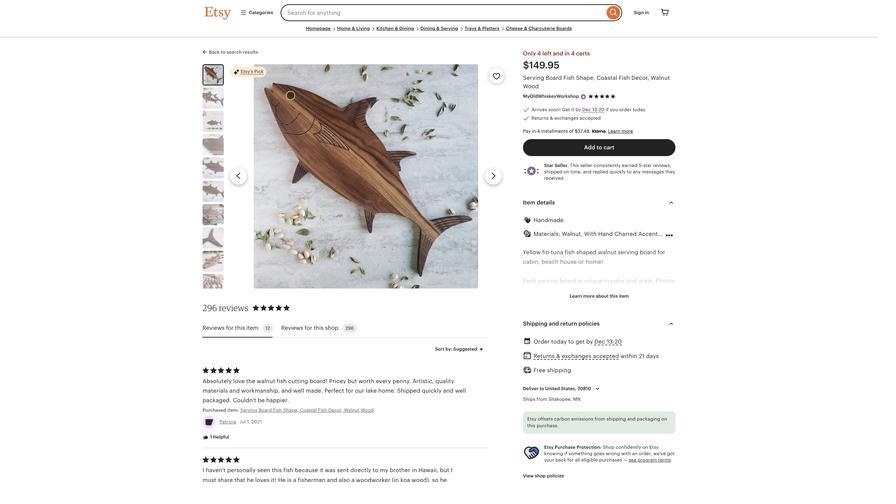 Task type: vqa. For each thing, say whether or not it's contained in the screenshot.
"2" in the bottom of the page
no



Task type: locate. For each thing, give the bounding box(es) containing it.
1 horizontal spatial unique
[[656, 432, 675, 438]]

reviews for reviews for this item
[[203, 325, 225, 331]]

arrives
[[532, 107, 548, 112]]

1 horizontal spatial by
[[587, 339, 594, 345]]

unique up we've
[[656, 432, 675, 438]]

returns down 11.5"
[[534, 353, 555, 359]]

0 vertical spatial by
[[576, 107, 582, 112]]

i up must at the bottom left of the page
[[203, 468, 204, 474]]

13- up klarna
[[593, 107, 599, 112]]

1 horizontal spatial coastal
[[597, 75, 618, 81]]

or
[[579, 259, 585, 265]]

this inside dropdown button
[[610, 293, 618, 299]]

you inside each serving board is unique in color and grain.  photos are representative of the finished product.  if you would like photos of actual in stock finished board before ordering, please message and we will provide promptly.
[[647, 288, 657, 294]]

grain. right beautiful
[[654, 384, 670, 390]]

to up woodworker
[[373, 468, 379, 474]]

on inside "this seller consistently earned 5-star reviews, shipped on time, and replied quickly to any messages they received."
[[564, 169, 570, 174]]

and down seller
[[584, 169, 592, 174]]

here
[[587, 470, 600, 476]]

eye
[[527, 403, 537, 409]]

walnut inside absolutely love the walnut fish cutting board!  pricey but worth every penny. artistic, quality materials and workmanship,  and well made. perfect for our lake home.  shipped quickly and well packaged. couldn't be happier.
[[257, 378, 275, 384]]

shipping and return policies
[[524, 321, 600, 327]]

worth
[[359, 378, 375, 384]]

1 dining from the left
[[400, 26, 414, 31]]

serving board fish shape coastal fish decor walnut wood image 1 image
[[254, 64, 479, 289], [203, 65, 223, 85]]

today
[[633, 107, 646, 112], [552, 339, 567, 345]]

1 vertical spatial 20
[[615, 339, 622, 345]]

1 x from the left
[[534, 345, 537, 351]]

wood up natural
[[527, 422, 543, 428]]

a down stained.
[[651, 432, 654, 438]]

shop inside tab list
[[325, 325, 339, 331]]

of left $37.48. in the top of the page
[[570, 129, 574, 134]]

0 horizontal spatial policies
[[547, 473, 565, 479]]

wood),
[[412, 477, 431, 482]]

for inside absolutely love the walnut fish cutting board!  pricey but worth every penny. artistic, quality materials and workmanship,  and well made. perfect for our lake home.  shipped quickly and well packaged. couldn't be happier.
[[346, 388, 354, 394]]

serving inside ●not quite right?  click here for my entire serving board collection.
[[638, 470, 658, 476]]

7 • from the top
[[524, 451, 526, 457]]

0 vertical spatial policies
[[579, 321, 600, 327]]

2 vertical spatial the
[[584, 432, 593, 438]]

more
[[622, 129, 634, 134], [584, 293, 595, 299]]

20
[[599, 107, 605, 112], [615, 339, 622, 345]]

1 reviews from the left
[[203, 325, 225, 331]]

they
[[666, 169, 676, 174]]

on for packaging
[[662, 416, 668, 422]]

0 vertical spatial board
[[546, 75, 562, 81]]

1 horizontal spatial my
[[610, 470, 619, 476]]

he
[[278, 477, 286, 482]]

0 horizontal spatial on
[[564, 169, 570, 174]]

0 horizontal spatial item
[[247, 325, 259, 331]]

fish down only 4 left and in 4 carts $149.95
[[564, 75, 575, 81]]

24"
[[524, 345, 532, 351]]

2 well from the left
[[455, 388, 467, 394]]

0 horizontal spatial 20
[[599, 107, 605, 112]]

from inside etsy offsets carbon emissions from shipping and packaging on this purchase.
[[595, 416, 606, 422]]

by inside •  expertly crafted and sanded by hand from walnut hardwood specifically selected for its beautiful grain.
[[606, 374, 613, 380]]

and inside the i haven't personally seen this fish because it was sent directly to my brother in hawaii, but i must share that he loves it! he is a fisherman and also a woodworker (in koa wood), so h
[[327, 477, 338, 482]]

0 vertical spatial walnut
[[599, 249, 617, 255]]

reviews for this item
[[203, 325, 259, 331]]

grain. inside each serving board is unique in color and grain.  photos are representative of the finished product.  if you would like photos of actual in stock finished board before ordering, please message and we will provide promptly.
[[639, 278, 655, 284]]

0 vertical spatial from
[[630, 374, 643, 380]]

in left carts
[[565, 51, 570, 57]]

from up beautiful
[[630, 374, 643, 380]]

& right kitchen
[[395, 26, 399, 31]]

unique inside the •  natural variations in the grain give each side a unique look.
[[656, 432, 675, 438]]

serving down search for anything 'text field'
[[441, 26, 459, 31]]

to left 'get'
[[569, 339, 575, 345]]

shakopee,
[[549, 397, 572, 402]]

the inside each serving board is unique in color and grain.  photos are representative of the finished product.  if you would like photos of actual in stock finished board before ordering, please message and we will provide promptly.
[[582, 288, 591, 294]]

2 horizontal spatial from
[[630, 374, 643, 380]]

my down purchases
[[610, 470, 619, 476]]

decor, up order
[[632, 75, 650, 81]]

serving down charred
[[619, 249, 639, 255]]

8 • from the top
[[524, 461, 526, 467]]

if left order
[[606, 107, 609, 112]]

order,
[[639, 451, 653, 456]]

and up specifically at the bottom right of page
[[573, 374, 583, 380]]

from up has
[[595, 416, 606, 422]]

offsets
[[538, 416, 553, 422]]

serving for dining & serving
[[441, 26, 459, 31]]

add
[[585, 144, 596, 150]]

• inside •  expertly crafted and sanded by hand from walnut hardwood specifically selected for its beautiful grain.
[[524, 374, 526, 380]]

• for •  natural variations in the grain give each side a unique look.
[[524, 432, 526, 438]]

0 vertical spatial on
[[564, 169, 570, 174]]

• for •  wood is natural color and has not been stained.
[[524, 422, 526, 428]]

x
[[534, 345, 537, 351], [552, 345, 555, 351]]

6 • from the top
[[524, 432, 526, 438]]

time,
[[571, 169, 582, 174]]

wood inside serving board fish shape, coastal fish decor, walnut wood
[[524, 83, 539, 89]]

1 horizontal spatial today
[[633, 107, 646, 112]]

a right he
[[293, 477, 297, 482]]

& right trays
[[478, 26, 482, 31]]

1 vertical spatial on
[[662, 416, 668, 422]]

1 horizontal spatial but
[[440, 468, 450, 474]]

fish down happier.
[[273, 408, 282, 413]]

1 horizontal spatial it
[[572, 107, 575, 112]]

1 horizontal spatial shape,
[[577, 75, 596, 81]]

if inside shop confidently on etsy knowing if something goes wrong with an order, we've got your back for all eligible purchases —
[[565, 451, 568, 456]]

in.
[[605, 393, 612, 399]]

and down love
[[230, 388, 240, 394]]

1 vertical spatial grain.
[[654, 384, 670, 390]]

accepted down arrives soon! get it by dec 13-20 if you order today
[[580, 116, 601, 121]]

1 vertical spatial quickly
[[422, 388, 442, 394]]

12
[[266, 326, 270, 331]]

x left the "5/8""
[[552, 345, 555, 351]]

and inside "this seller consistently earned 5-star reviews, shipped on time, and replied quickly to any messages they received."
[[584, 169, 592, 174]]

united
[[546, 386, 560, 392]]

serving board fish shape coastal fish decor walnut wood image 3 image
[[203, 111, 224, 132]]

1 horizontal spatial i
[[451, 468, 453, 474]]

i right hawaii,
[[451, 468, 453, 474]]

in inside the i haven't personally seen this fish because it was sent directly to my brother in hawaii, but i must share that he loves it! he is a fisherman and also a woodworker (in koa wood), so h
[[412, 468, 417, 474]]

1 horizontal spatial walnut
[[599, 249, 617, 255]]

exchanges for returns & exchanges accepted within 21 days
[[562, 353, 592, 359]]

for inside shop confidently on etsy knowing if something goes wrong with an order, we've got your back for all eligible purchases —
[[568, 457, 574, 463]]

and down was at the bottom left of the page
[[327, 477, 338, 482]]

1 vertical spatial exchanges
[[562, 353, 592, 359]]

i
[[203, 468, 204, 474], [451, 468, 453, 474]]

0 horizontal spatial you
[[611, 107, 619, 112]]

reviews for this shop
[[282, 325, 339, 331]]

0 vertical spatial color
[[611, 278, 625, 284]]

on inside shop confidently on etsy knowing if something goes wrong with an order, we've got your back for all eligible purchases —
[[643, 445, 649, 450]]

returns & exchanges accepted
[[532, 116, 601, 121]]

1 helpful button
[[197, 431, 235, 444]]

1 horizontal spatial shop
[[535, 473, 546, 479]]

that
[[235, 477, 246, 482]]

1 horizontal spatial 13-
[[607, 339, 615, 345]]

0 horizontal spatial shop
[[325, 325, 339, 331]]

1 vertical spatial returns
[[534, 353, 555, 359]]

shipping
[[548, 367, 572, 373], [607, 416, 627, 422]]

0 horizontal spatial etsy
[[528, 416, 537, 422]]

policies down •  proudly made in usa.
[[547, 473, 565, 479]]

in up wood),
[[412, 468, 417, 474]]

to inside the i haven't personally seen this fish because it was sent directly to my brother in hawaii, but i must share that he loves it! he is a fisherman and also a woodworker (in koa wood), so h
[[373, 468, 379, 474]]

board down be
[[259, 408, 272, 413]]

• for •  hand rubbed, food safe finish
[[524, 413, 526, 419]]

0 horizontal spatial more
[[584, 293, 595, 299]]

3 • from the top
[[524, 403, 526, 409]]

296 reviews
[[203, 303, 249, 313]]

a right also
[[352, 477, 355, 482]]

None search field
[[281, 4, 623, 21]]

returns for returns & exchanges accepted within 21 days
[[534, 353, 555, 359]]

etsy inside etsy offsets carbon emissions from shipping and packaging on this purchase.
[[528, 416, 537, 422]]

order
[[620, 107, 632, 112]]

0 horizontal spatial 296
[[203, 303, 217, 313]]

0 horizontal spatial are
[[524, 288, 532, 294]]

0 vertical spatial 296
[[203, 303, 217, 313]]

on right packaging
[[662, 416, 668, 422]]

0 horizontal spatial but
[[348, 378, 357, 384]]

1 horizontal spatial policies
[[579, 321, 600, 327]]

serving board fish shape coastal fish decor walnut wood image 4 image
[[203, 134, 224, 155]]

the up stock
[[582, 288, 591, 294]]

natural
[[527, 432, 547, 438]]

is right eye
[[538, 403, 543, 409]]

0 horizontal spatial i
[[203, 468, 204, 474]]

the right love
[[246, 378, 255, 384]]

serving board fish shape coastal fish decor walnut wood image 7 image
[[203, 204, 224, 225]]

my
[[380, 468, 389, 474], [610, 470, 619, 476]]

you
[[611, 107, 619, 112], [647, 288, 657, 294]]

wood up the myoldwhiskeyworkshop
[[524, 83, 539, 89]]

and
[[553, 51, 564, 57], [584, 169, 592, 174], [627, 278, 637, 284], [596, 307, 606, 313], [549, 321, 560, 327], [573, 374, 583, 380], [230, 388, 240, 394], [282, 388, 292, 394], [444, 388, 454, 394], [537, 393, 547, 399], [562, 403, 573, 409], [628, 416, 636, 422], [587, 422, 597, 428], [327, 477, 338, 482]]

terms
[[659, 457, 672, 463]]

to
[[221, 50, 226, 55], [597, 144, 603, 150], [628, 169, 632, 174], [569, 339, 575, 345], [540, 386, 545, 392], [373, 468, 379, 474]]

decor, down absolutely love the walnut fish cutting board!  pricey but worth every penny. artistic, quality materials and workmanship,  and well made. perfect for our lake home.  shipped quickly and well packaged. couldn't be happier.
[[329, 408, 343, 413]]

1 vertical spatial color
[[571, 422, 586, 428]]

296
[[203, 303, 217, 313], [346, 326, 354, 331]]

&
[[352, 26, 355, 31], [395, 26, 399, 31], [437, 26, 440, 31], [478, 26, 482, 31], [525, 26, 528, 31], [550, 116, 554, 121], [557, 353, 561, 359]]

return
[[561, 321, 578, 327]]

•  expertly crafted and sanded by hand from walnut hardwood specifically selected for its beautiful grain.
[[524, 374, 670, 390]]

2 reviews from the left
[[282, 325, 303, 331]]

if
[[606, 107, 609, 112], [565, 451, 568, 456]]

0 horizontal spatial shipping
[[548, 367, 572, 373]]

sign in button
[[629, 6, 655, 19]]

dec
[[583, 107, 592, 112], [595, 339, 606, 345]]

0 vertical spatial item
[[620, 293, 629, 299]]

board
[[640, 249, 657, 255], [560, 278, 577, 284], [628, 297, 644, 303], [660, 470, 676, 476]]

board down terms
[[660, 470, 676, 476]]

296 for 296
[[346, 326, 354, 331]]

& for home & living
[[352, 26, 355, 31]]

& down the "5/8""
[[557, 353, 561, 359]]

1 vertical spatial you
[[647, 288, 657, 294]]

1 vertical spatial it
[[320, 468, 324, 474]]

this
[[570, 163, 580, 168]]

accepted down dec 13-20 button
[[594, 353, 620, 359]]

fisherman
[[298, 477, 326, 482]]

etsy for etsy offsets carbon emissions from shipping and packaging on this purchase.
[[528, 416, 537, 422]]

etsy's pick
[[241, 69, 264, 74]]

to inside 'link'
[[221, 50, 226, 55]]

finished up we
[[604, 297, 626, 303]]

1 • from the top
[[524, 374, 526, 380]]

hand right with at the right top of page
[[599, 231, 613, 237]]

my inside ●not quite right?  click here for my entire serving board collection.
[[610, 470, 619, 476]]

walnut up the home!
[[599, 249, 617, 255]]

1 vertical spatial today
[[552, 339, 567, 345]]

1 well from the left
[[294, 388, 305, 394]]

walnut up workmanship, on the left bottom of page
[[257, 378, 275, 384]]

serving inside serving board fish shape, coastal fish decor, walnut wood
[[524, 75, 545, 81]]

to inside button
[[597, 144, 603, 150]]

1 horizontal spatial board
[[546, 75, 562, 81]]

more right . in the right top of the page
[[622, 129, 634, 134]]

2 horizontal spatial of
[[575, 288, 581, 294]]

a
[[651, 432, 654, 438], [293, 477, 297, 482], [352, 477, 355, 482]]

eligible
[[582, 457, 598, 463]]

for
[[658, 249, 666, 255], [226, 325, 234, 331], [305, 325, 313, 331], [611, 384, 618, 390], [346, 388, 354, 394], [568, 457, 574, 463], [601, 470, 609, 476]]

2 vertical spatial fish
[[284, 468, 294, 474]]

made
[[550, 461, 565, 467]]

more inside dropdown button
[[584, 293, 595, 299]]

grain.
[[639, 278, 655, 284], [654, 384, 670, 390]]

1 vertical spatial shop
[[535, 473, 546, 479]]

learn inside dropdown button
[[570, 293, 583, 299]]

serving board fish shape coastal fish decor walnut wood image 2 image
[[203, 88, 224, 109]]

2 vertical spatial serving
[[240, 408, 258, 413]]

by right 'get'
[[587, 339, 594, 345]]

0 horizontal spatial quickly
[[422, 388, 442, 394]]

etsy's pick button
[[230, 66, 267, 78]]

0 vertical spatial of
[[570, 129, 574, 134]]

homepage link
[[306, 26, 331, 31]]

deliver to united states, 70810 button
[[518, 382, 608, 396]]

and down please
[[549, 321, 560, 327]]

kitchen & dining link
[[377, 26, 414, 31]]

1 horizontal spatial on
[[643, 445, 649, 450]]

hand down eye
[[527, 413, 542, 419]]

1 horizontal spatial quickly
[[610, 169, 626, 174]]

well
[[294, 388, 305, 394], [455, 388, 467, 394]]

but right hawaii,
[[440, 468, 450, 474]]

0 horizontal spatial reviews
[[203, 325, 225, 331]]

etsy up we've
[[650, 445, 659, 450]]

selected
[[586, 384, 609, 390]]

0 vertical spatial hand
[[599, 231, 613, 237]]

cheese & charcuterie boards
[[507, 26, 573, 31]]

etsy up 'knowing'
[[545, 445, 554, 450]]

2 vertical spatial on
[[643, 445, 649, 450]]

dining right kitchen
[[400, 26, 414, 31]]

from left gill
[[537, 397, 548, 402]]

confidently
[[616, 445, 642, 450]]

4 • from the top
[[524, 413, 526, 419]]

perfect
[[325, 388, 344, 394]]

fish down made.
[[318, 408, 327, 413]]

purchases
[[600, 457, 623, 463]]

for inside •  expertly crafted and sanded by hand from walnut hardwood specifically selected for its beautiful grain.
[[611, 384, 618, 390]]

finished up stock
[[593, 288, 615, 294]]

shape,
[[577, 75, 596, 81], [284, 408, 299, 413]]

is down or
[[578, 278, 582, 284]]

the inside the •  natural variations in the grain give each side a unique look.
[[584, 432, 593, 438]]

exchanges for returns & exchanges accepted
[[555, 116, 579, 121]]

home.
[[379, 388, 396, 394]]

2 vertical spatial serving
[[638, 470, 658, 476]]

0 vertical spatial fish
[[565, 249, 575, 255]]

296 for 296 reviews
[[203, 303, 217, 313]]

1 vertical spatial the
[[246, 378, 255, 384]]

the down the •  wood is natural color and has not been stained.
[[584, 432, 593, 438]]

policies inside dropdown button
[[579, 321, 600, 327]]

grain. up if
[[639, 278, 655, 284]]

shape, down happier.
[[284, 408, 299, 413]]

& right home
[[352, 26, 355, 31]]

to inside "this seller consistently earned 5-star reviews, shipped on time, and replied quickly to any messages they received."
[[628, 169, 632, 174]]

1 vertical spatial more
[[584, 293, 595, 299]]

x right 24"
[[534, 345, 537, 351]]

& down search for anything 'text field'
[[437, 26, 440, 31]]

shipping
[[524, 321, 548, 327]]

20 up klarna
[[599, 107, 605, 112]]

1 vertical spatial serving
[[538, 278, 559, 284]]

not up "all"
[[578, 451, 587, 457]]

• for •  reverse side does not contain burn lines.
[[524, 451, 526, 457]]

etsy down eye
[[528, 416, 537, 422]]

star
[[545, 163, 554, 168]]

made.
[[306, 388, 323, 394]]

2 x from the left
[[552, 345, 555, 351]]

tab list
[[203, 320, 489, 338]]

• for •  expertly crafted and sanded by hand from walnut hardwood specifically selected for its beautiful grain.
[[524, 374, 526, 380]]

2 i from the left
[[451, 468, 453, 474]]

happier.
[[267, 397, 289, 403]]

0 vertical spatial shop
[[325, 325, 339, 331]]

0 horizontal spatial serving board fish shape coastal fish decor walnut wood image 1 image
[[203, 65, 223, 85]]

accepted for returns & exchanges accepted
[[580, 116, 601, 121]]

specifically
[[553, 384, 584, 390]]

2 • from the top
[[524, 393, 526, 399]]

on inside etsy offsets carbon emissions from shipping and packaging on this purchase.
[[662, 416, 668, 422]]

only 4 left and in 4 carts $149.95
[[524, 51, 591, 71]]

usa.
[[573, 461, 586, 467]]

1 horizontal spatial reviews
[[282, 325, 303, 331]]

1 horizontal spatial serving
[[441, 26, 459, 31]]

patricia link
[[220, 419, 236, 425]]

1 horizontal spatial 296
[[346, 326, 354, 331]]

0 vertical spatial today
[[633, 107, 646, 112]]

fish left cutting at bottom left
[[277, 378, 287, 384]]

you right if
[[647, 288, 657, 294]]

and up been
[[628, 416, 636, 422]]

1 vertical spatial decor,
[[329, 408, 343, 413]]

grain. inside •  expertly crafted and sanded by hand from walnut hardwood specifically selected for its beautiful grain.
[[654, 384, 670, 390]]

and left we
[[596, 307, 606, 313]]

it left was at the bottom left of the page
[[320, 468, 324, 474]]

none search field inside banner
[[281, 4, 623, 21]]

0 vertical spatial coastal
[[597, 75, 618, 81]]

serving down couldn't
[[240, 408, 258, 413]]

& for dining & serving
[[437, 26, 440, 31]]

2 dining from the left
[[421, 26, 436, 31]]

coastal inside serving board fish shape, coastal fish decor, walnut wood
[[597, 75, 618, 81]]

it inside the i haven't personally seen this fish because it was sent directly to my brother in hawaii, but i must share that he loves it! he is a fisherman and also a woodworker (in koa wood), so h
[[320, 468, 324, 474]]

0 vertical spatial grain.
[[639, 278, 655, 284]]

serving up representative
[[538, 278, 559, 284]]

add to cart button
[[524, 139, 676, 156]]

1 horizontal spatial item
[[620, 293, 629, 299]]

& down soon! get
[[550, 116, 554, 121]]

maple
[[544, 403, 561, 409]]

1 horizontal spatial you
[[647, 288, 657, 294]]

shop
[[325, 325, 339, 331], [535, 473, 546, 479]]

by down star_seller icon
[[576, 107, 582, 112]]

quickly down artistic,
[[422, 388, 442, 394]]

by left the hand at the right bottom
[[606, 374, 613, 380]]

ships
[[524, 397, 536, 402]]

serving inside menu bar
[[441, 26, 459, 31]]

to right back
[[221, 50, 226, 55]]

0 vertical spatial but
[[348, 378, 357, 384]]

fish up house
[[565, 249, 575, 255]]

0 horizontal spatial not
[[578, 451, 587, 457]]

dec up returns & exchanges accepted within 21 days
[[595, 339, 606, 345]]

in right the "sign"
[[646, 10, 650, 15]]

banner
[[192, 0, 687, 25]]

serving down program on the right bottom
[[638, 470, 658, 476]]

of up actual
[[575, 288, 581, 294]]

are up the like
[[524, 288, 532, 294]]

fish inside yellow fin tuna fish shaped walnut serving board for cabin, beach house or home!
[[565, 249, 575, 255]]

and inside •  expertly crafted and sanded by hand from walnut hardwood specifically selected for its beautiful grain.
[[573, 374, 583, 380]]

item left 12 at bottom
[[247, 325, 259, 331]]

0 vertical spatial shape,
[[577, 75, 596, 81]]

item inside tab list
[[247, 325, 259, 331]]

• for •  proudly made in usa.
[[524, 461, 526, 467]]

unique inside each serving board is unique in color and grain.  photos are representative of the finished product.  if you would like photos of actual in stock finished board before ordering, please message and we will provide promptly.
[[584, 278, 603, 284]]

shipping up crafted
[[548, 367, 572, 373]]

and up happier.
[[282, 388, 292, 394]]

serving board fish shape coastal fish decor walnut wood image 10 image
[[203, 274, 224, 295]]

beach
[[542, 259, 559, 265]]

is inside each serving board is unique in color and grain.  photos are representative of the finished product.  if you would like photos of actual in stock finished board before ordering, please message and we will provide promptly.
[[578, 278, 582, 284]]

1 vertical spatial item
[[247, 325, 259, 331]]

finish
[[594, 413, 609, 419]]

menu bar
[[205, 25, 674, 38]]

0 vertical spatial learn
[[609, 129, 621, 134]]

1 vertical spatial shipping
[[607, 416, 627, 422]]

5 • from the top
[[524, 422, 526, 428]]

side inside the •  natural variations in the grain give each side a unique look.
[[638, 432, 649, 438]]

1 vertical spatial hand
[[527, 413, 542, 419]]

penny.
[[393, 378, 411, 384]]

0 horizontal spatial dining
[[400, 26, 414, 31]]

all
[[575, 457, 581, 463]]

learn up message
[[570, 293, 583, 299]]

rubbed,
[[543, 413, 565, 419]]

0 horizontal spatial shape,
[[284, 408, 299, 413]]

policies
[[579, 321, 600, 327], [547, 473, 565, 479]]

but inside absolutely love the walnut fish cutting board!  pricey but worth every penny. artistic, quality materials and workmanship,  and well made. perfect for our lake home.  shipped quickly and well packaged. couldn't be happier.
[[348, 378, 357, 384]]

1 horizontal spatial if
[[606, 107, 609, 112]]

& right cheese on the right top
[[525, 26, 528, 31]]

workmanship,
[[242, 388, 280, 394]]

296 inside tab list
[[346, 326, 354, 331]]

fin
[[527, 393, 535, 399]]

if
[[642, 288, 645, 294]]

shipped
[[545, 169, 563, 174]]

board down only 4 left and in 4 carts $149.95
[[546, 75, 562, 81]]

exchanges down "order today to get by dec 13-20"
[[562, 353, 592, 359]]

• inside the •  natural variations in the grain give each side a unique look.
[[524, 432, 526, 438]]

are down 70810 in the bottom right of the page
[[573, 393, 582, 399]]

1 vertical spatial from
[[537, 397, 548, 402]]



Task type: describe. For each thing, give the bounding box(es) containing it.
shop inside button
[[535, 473, 546, 479]]

share
[[218, 477, 233, 482]]

walnut inside serving board fish shape, coastal fish decor, walnut wood
[[652, 75, 671, 81]]

a inside the •  natural variations in the grain give each side a unique look.
[[651, 432, 654, 438]]

●specs:
[[524, 365, 547, 371]]

artistic,
[[413, 378, 434, 384]]

platters
[[483, 26, 500, 31]]

& for returns & exchanges accepted within 21 days
[[557, 353, 561, 359]]

sign
[[635, 10, 644, 15]]

search
[[227, 50, 242, 55]]

reviews for reviews for this shop
[[282, 325, 303, 331]]

will
[[617, 307, 627, 313]]

an
[[633, 451, 638, 456]]

order today to get by dec 13-20
[[534, 339, 622, 345]]

1 horizontal spatial a
[[352, 477, 355, 482]]

program
[[638, 457, 658, 463]]

this inside the i haven't personally seen this fish because it was sent directly to my brother in hawaii, but i must share that he loves it! he is a fisherman and also a woodworker (in koa wood), so h
[[272, 468, 282, 474]]

is down offsets
[[545, 422, 549, 428]]

and inside dropdown button
[[549, 321, 560, 327]]

& for cheese & charcuterie boards
[[525, 26, 528, 31]]

before
[[645, 297, 663, 303]]

look.
[[524, 441, 537, 447]]

board up provide
[[628, 297, 644, 303]]

trays & platters
[[465, 26, 500, 31]]

kitchen
[[377, 26, 394, 31]]

sort
[[435, 346, 445, 352]]

proudly
[[527, 461, 548, 467]]

0 horizontal spatial decor,
[[329, 408, 343, 413]]

and down safe
[[587, 422, 597, 428]]

serving board fish shape coastal fish decor walnut wood image 9 image
[[203, 251, 224, 272]]

menu bar containing homepage
[[205, 25, 674, 38]]

1 vertical spatial of
[[575, 288, 581, 294]]

the inside absolutely love the walnut fish cutting board!  pricey but worth every penny. artistic, quality materials and workmanship,  and well made. perfect for our lake home.  shipped quickly and well packaged. couldn't be happier.
[[246, 378, 255, 384]]

0 vertical spatial it
[[572, 107, 575, 112]]

beautiful
[[628, 384, 653, 390]]

each
[[623, 432, 636, 438]]

for inside ●not quite right?  click here for my entire serving board collection.
[[601, 470, 609, 476]]

from inside •  expertly crafted and sanded by hand from walnut hardwood specifically selected for its beautiful grain.
[[630, 374, 643, 380]]

fish inside absolutely love the walnut fish cutting board!  pricey but worth every penny. artistic, quality materials and workmanship,  and well made. perfect for our lake home.  shipped quickly and well packaged. couldn't be happier.
[[277, 378, 287, 384]]

1 horizontal spatial of
[[570, 129, 574, 134]]

returns & exchanges accepted within 21 days
[[534, 353, 659, 359]]

serving board fish shape, coastal fish decor, walnut wood link
[[240, 407, 384, 414]]

natural
[[550, 422, 570, 428]]

0 horizontal spatial color
[[571, 422, 586, 428]]

1 horizontal spatial are
[[573, 393, 582, 399]]

Search for anything text field
[[281, 4, 606, 21]]

reverse
[[527, 451, 549, 457]]

and inside only 4 left and in 4 carts $149.95
[[553, 51, 564, 57]]

returns for returns & exchanges accepted
[[532, 116, 549, 121]]

in left "all"
[[567, 461, 572, 467]]

policies inside button
[[547, 473, 565, 479]]

loves
[[255, 477, 270, 482]]

states,
[[562, 386, 577, 392]]

so
[[433, 477, 439, 482]]

in right pay
[[532, 129, 536, 134]]

etsy's
[[241, 69, 253, 74]]

board inside ●not quite right?  click here for my entire serving board collection.
[[660, 470, 676, 476]]

for inside yellow fin tuna fish shaped walnut serving board for cabin, beach house or home!
[[658, 249, 666, 255]]

woodworker
[[357, 477, 391, 482]]

4 right pay
[[538, 129, 541, 134]]

wood right 'accents,'
[[665, 231, 680, 237]]

•  hand rubbed, food safe finish
[[524, 413, 609, 419]]

board up representative
[[560, 278, 577, 284]]

yellow fin tuna fish shaped walnut serving board for cabin, beach house or home!
[[524, 249, 666, 265]]

0 horizontal spatial today
[[552, 339, 567, 345]]

board inside yellow fin tuna fish shaped walnut serving board for cabin, beach house or home!
[[640, 249, 657, 255]]

item inside dropdown button
[[620, 293, 629, 299]]

trays & platters link
[[465, 26, 500, 31]]

and down hardwood
[[537, 393, 547, 399]]

actual
[[562, 297, 579, 303]]

walnut inside •  expertly crafted and sanded by hand from walnut hardwood specifically selected for its beautiful grain.
[[645, 374, 664, 380]]

to inside dropdown button
[[540, 386, 545, 392]]

$37.48.
[[575, 129, 591, 134]]

reviews
[[219, 303, 249, 313]]

•  reverse side does not contain burn lines.
[[524, 451, 640, 457]]

accepted for returns & exchanges accepted within 21 days
[[594, 353, 620, 359]]

star_seller image
[[581, 94, 587, 100]]

1 horizontal spatial more
[[622, 129, 634, 134]]

add to cart
[[585, 144, 615, 150]]

soon! get
[[549, 107, 571, 112]]

& for kitchen & dining
[[395, 26, 399, 31]]

in up message
[[581, 297, 586, 303]]

crafted
[[551, 374, 571, 380]]

sign in
[[635, 10, 650, 15]]

decor, inside serving board fish shape, coastal fish decor, walnut wood
[[632, 75, 650, 81]]

serving inside each serving board is unique in color and grain.  photos are representative of the finished product.  if you would like photos of actual in stock finished board before ordering, please message and we will provide promptly.
[[538, 278, 559, 284]]

and up product.
[[627, 278, 637, 284]]

shipping inside etsy offsets carbon emissions from shipping and packaging on this purchase.
[[607, 416, 627, 422]]

quickly inside "this seller consistently earned 5-star reviews, shipped on time, and replied quickly to any messages they received."
[[610, 169, 626, 174]]

myoldwhiskeyworkshop
[[524, 94, 579, 99]]

etsy for etsy purchase protection:
[[545, 445, 554, 450]]

gill
[[549, 393, 557, 399]]

1 vertical spatial by
[[587, 339, 594, 345]]

serving board fish shape coastal fish decor walnut wood image 5 image
[[203, 157, 224, 179]]

are inside each serving board is unique in color and grain.  photos are representative of the finished product.  if you would like photos of actual in stock finished board before ordering, please message and we will provide promptly.
[[524, 288, 532, 294]]

1,
[[247, 419, 250, 425]]

0 horizontal spatial dec
[[583, 107, 592, 112]]

1 vertical spatial finished
[[604, 297, 626, 303]]

koa
[[401, 477, 410, 482]]

2021
[[252, 419, 262, 425]]

cheese
[[507, 26, 523, 31]]

patricia jul 1, 2021
[[220, 419, 262, 425]]

1 i from the left
[[203, 468, 204, 474]]

1 horizontal spatial serving board fish shape coastal fish decor walnut wood image 1 image
[[254, 64, 479, 289]]

0 horizontal spatial from
[[537, 397, 548, 402]]

with
[[622, 451, 631, 456]]

protection:
[[577, 445, 602, 450]]

in inside button
[[646, 10, 650, 15]]

learn more button
[[609, 129, 634, 134]]

does
[[563, 451, 577, 457]]

klarna
[[592, 129, 606, 134]]

1 horizontal spatial hand
[[599, 231, 613, 237]]

etsy offsets carbon emissions from shipping and packaging on this purchase.
[[528, 416, 668, 429]]

has
[[599, 422, 609, 428]]

etsy inside shop confidently on etsy knowing if something goes wrong with an order, we've got your back for all eligible purchases —
[[650, 445, 659, 450]]

learn more about this item button
[[565, 290, 635, 303]]

1 vertical spatial coastal
[[300, 408, 317, 413]]

fish up order
[[619, 75, 631, 81]]

carts
[[577, 51, 591, 57]]

and down "shakopee,"
[[562, 403, 573, 409]]

0 horizontal spatial board
[[259, 408, 272, 413]]

suggested
[[454, 346, 478, 352]]

2 vertical spatial of
[[555, 297, 561, 303]]

fish inside the i haven't personally seen this fish because it was sent directly to my brother in hawaii, but i must share that he loves it! he is a fisherman and also a woodworker (in koa wood), so h
[[284, 468, 294, 474]]

contain
[[589, 451, 610, 457]]

0 vertical spatial finished
[[593, 288, 615, 294]]

my inside the i haven't personally seen this fish because it was sent directly to my brother in hawaii, but i must share that he loves it! he is a fisherman and also a woodworker (in koa wood), so h
[[380, 468, 389, 474]]

• for •  fin and gill lines are burned in.
[[524, 393, 526, 399]]

learn more about this item
[[570, 293, 629, 299]]

back
[[209, 50, 220, 55]]

details
[[537, 200, 555, 206]]

0 vertical spatial 20
[[599, 107, 605, 112]]

on for shipped
[[564, 169, 570, 174]]

& for returns & exchanges accepted
[[550, 116, 554, 121]]

0 vertical spatial if
[[606, 107, 609, 112]]

fin
[[543, 249, 550, 255]]

0 vertical spatial not
[[610, 422, 619, 428]]

in up about
[[605, 278, 610, 284]]

serving inside yellow fin tuna fish shaped walnut serving board for cabin, beach house or home!
[[619, 249, 639, 255]]

boards
[[557, 26, 573, 31]]

•  fin and gill lines are burned in.
[[524, 393, 612, 399]]

0 vertical spatial you
[[611, 107, 619, 112]]

walnut inside yellow fin tuna fish shaped walnut serving board for cabin, beach house or home!
[[599, 249, 617, 255]]

received.
[[545, 176, 565, 181]]

and down the quality
[[444, 388, 454, 394]]

1 vertical spatial shape,
[[284, 408, 299, 413]]

& for trays & platters
[[478, 26, 482, 31]]

and inside etsy offsets carbon emissions from shipping and packaging on this purchase.
[[628, 416, 636, 422]]

myoldwhiskeyworkshop link
[[524, 94, 579, 99]]

returns & exchanges accepted button
[[534, 351, 620, 361]]

banner containing categories
[[192, 0, 687, 25]]

personally
[[227, 468, 256, 474]]

replied
[[593, 169, 609, 174]]

quickly inside absolutely love the walnut fish cutting board!  pricey but worth every penny. artistic, quality materials and workmanship,  and well made. perfect for our lake home.  shipped quickly and well packaged. couldn't be happier.
[[422, 388, 442, 394]]

this inside etsy offsets carbon emissions from shipping and packaging on this purchase.
[[528, 423, 536, 429]]

4 left left in the top of the page
[[538, 51, 541, 57]]

seen
[[257, 468, 271, 474]]

1 vertical spatial side
[[550, 451, 562, 457]]

shipped
[[398, 388, 421, 394]]

tab list containing reviews for this item
[[203, 320, 489, 338]]

materials
[[203, 388, 228, 394]]

4 left carts
[[572, 51, 575, 57]]

because
[[295, 468, 318, 474]]

charcuterie
[[529, 26, 556, 31]]

1 vertical spatial dec
[[595, 339, 606, 345]]

brother
[[390, 468, 411, 474]]

1 horizontal spatial 20
[[615, 339, 622, 345]]

left
[[543, 51, 552, 57]]

mn
[[574, 397, 581, 402]]

in inside only 4 left and in 4 carts $149.95
[[565, 51, 570, 57]]

categories
[[249, 10, 273, 15]]

shape, inside serving board fish shape, coastal fish decor, walnut wood
[[577, 75, 596, 81]]

11.5"
[[539, 345, 550, 351]]

message
[[570, 307, 594, 313]]

color inside each serving board is unique in color and grain.  photos are representative of the finished product.  if you would like photos of actual in stock finished board before ordering, please message and we will provide promptly.
[[611, 278, 625, 284]]

handmade
[[534, 217, 564, 223]]

serving for purchased item: serving board fish shape, coastal fish decor, walnut wood
[[240, 408, 258, 413]]

serving board fish shape coastal fish decor walnut wood image 6 image
[[203, 181, 224, 202]]

wood down lake
[[361, 408, 374, 413]]

serving board fish shape coastal fish decor walnut wood image 8 image
[[203, 227, 224, 249]]

dining & serving
[[421, 26, 459, 31]]

0 horizontal spatial 13-
[[593, 107, 599, 112]]

1 vertical spatial not
[[578, 451, 587, 457]]

•  natural variations in the grain give each side a unique look.
[[524, 432, 675, 447]]

absolutely love the walnut fish cutting board!  pricey but worth every penny. artistic, quality materials and workmanship,  and well made. perfect for our lake home.  shipped quickly and well packaged. couldn't be happier.
[[203, 378, 467, 403]]

is inside the i haven't personally seen this fish because it was sent directly to my brother in hawaii, but i must share that he loves it! he is a fisherman and also a woodworker (in koa wood), so h
[[287, 477, 292, 482]]

in inside the •  natural variations in the grain give each side a unique look.
[[577, 432, 582, 438]]

board inside serving board fish shape, coastal fish decor, walnut wood
[[546, 75, 562, 81]]

but inside the i haven't personally seen this fish because it was sent directly to my brother in hawaii, but i must share that he loves it! he is a fisherman and also a woodworker (in koa wood), so h
[[440, 468, 450, 474]]

back to search results
[[209, 50, 258, 55]]

0 horizontal spatial a
[[293, 477, 297, 482]]

• for •  eye is maple and walnut
[[524, 403, 526, 409]]

this seller consistently earned 5-star reviews, shipped on time, and replied quickly to any messages they received.
[[545, 163, 676, 181]]

0 horizontal spatial hand
[[527, 413, 542, 419]]

home & living link
[[338, 26, 370, 31]]



